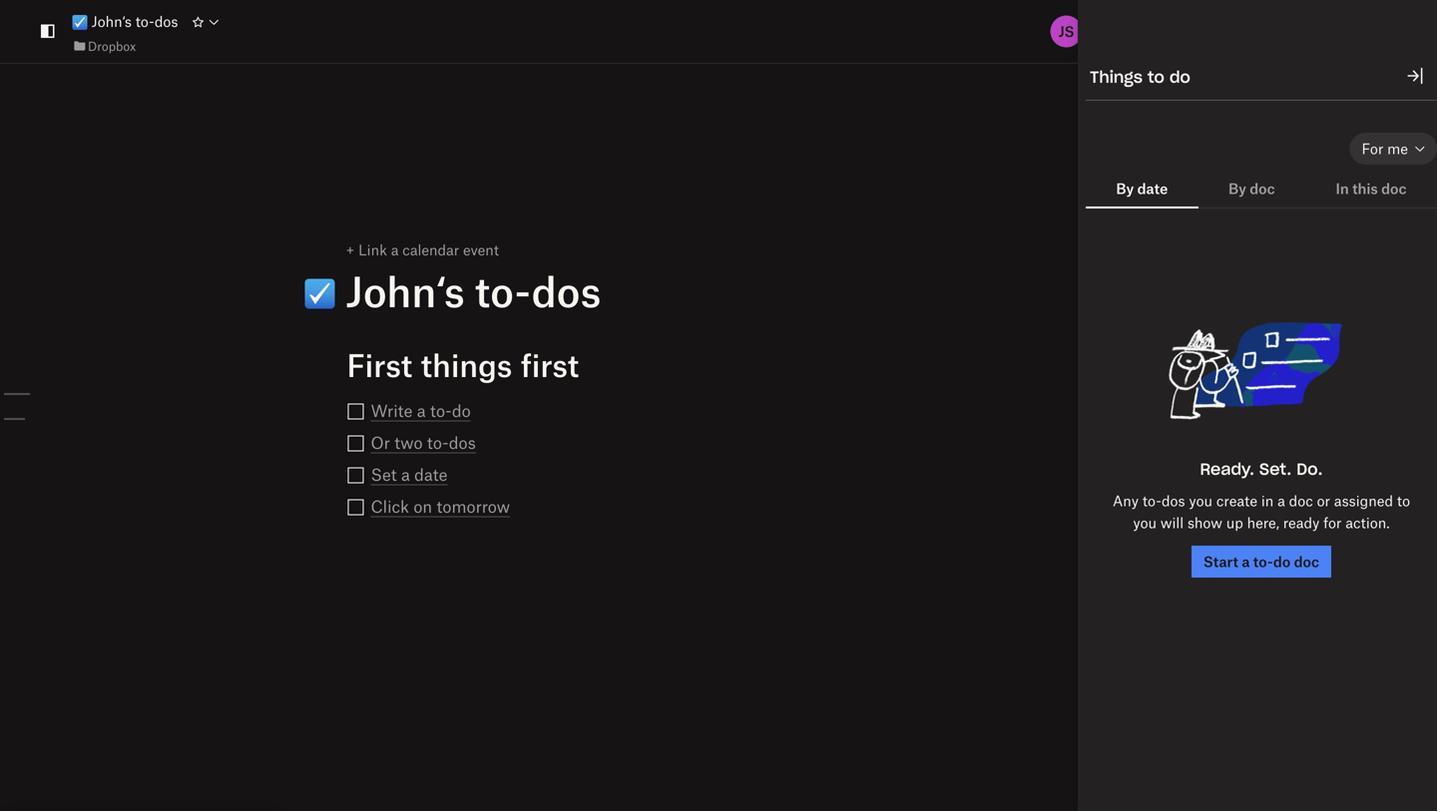 Task type: vqa. For each thing, say whether or not it's contained in the screenshot.
Write
yes



Task type: describe. For each thing, give the bounding box(es) containing it.
a inside any to-dos you create in a doc or assigned to you will show up here, ready for action.
[[1278, 492, 1286, 510]]

first things first inside "navigation"
[[6, 414, 96, 429]]

a for write
[[417, 400, 426, 421]]

first inside "navigation"
[[6, 414, 32, 429]]

any to-dos you create in a doc or assigned to you will show up here, ready for action.
[[1113, 492, 1411, 532]]

to- right two
[[427, 432, 449, 453]]

in this doc
[[1337, 180, 1408, 197]]

+ link a calendar event
[[346, 241, 499, 259]]

do for write a to-do
[[452, 400, 471, 421]]

first inside first things first "navigation"
[[74, 414, 96, 429]]

two
[[395, 432, 423, 453]]

write
[[371, 400, 413, 421]]

set.
[[1260, 462, 1292, 478]]

1 horizontal spatial john's to-dos
[[336, 266, 601, 316]]

click on tomorrow
[[371, 496, 510, 517]]

calendar
[[403, 241, 460, 259]]

1 horizontal spatial date
[[1138, 180, 1169, 197]]

any
[[1113, 492, 1139, 510]]

to-do list is empty image
[[1166, 249, 1358, 440]]

will
[[1161, 514, 1184, 532]]

1 horizontal spatial first things first
[[347, 346, 579, 384]]

set
[[371, 464, 397, 485]]

for
[[1324, 514, 1342, 532]]

by for by doc
[[1229, 180, 1247, 197]]

create
[[1217, 492, 1258, 510]]

doc right this on the top right of page
[[1382, 180, 1408, 197]]

1 horizontal spatial do
[[1170, 70, 1191, 86]]

in
[[1337, 180, 1350, 197]]

ready. set. do.
[[1201, 462, 1324, 478]]

check box with check image inside first things first "navigation"
[[6, 388, 22, 404]]

first things first navigation
[[0, 363, 285, 455]]

dos inside any to-dos you create in a doc or assigned to you will show up here, ready for action.
[[1162, 492, 1186, 510]]

to- inside any to-dos you create in a doc or assigned to you will show up here, ready for action.
[[1143, 492, 1162, 510]]

by for by date
[[1117, 180, 1135, 197]]

0 vertical spatial you
[[1190, 492, 1213, 510]]

me
[[1388, 140, 1409, 157]]

show
[[1188, 514, 1223, 532]]

start a to-do doc button
[[1192, 546, 1332, 578]]

or
[[1318, 492, 1331, 510]]

tomorrow
[[437, 496, 510, 517]]

a for start
[[1243, 553, 1251, 571]]

to- inside 'popup button'
[[1254, 553, 1274, 571]]

here,
[[1248, 514, 1280, 532]]

js button
[[1049, 13, 1085, 49]]

start a to-do doc
[[1204, 553, 1320, 571]]

for
[[1363, 140, 1384, 157]]

this
[[1353, 180, 1379, 197]]

0 vertical spatial things
[[421, 346, 513, 384]]

to- down the event
[[475, 266, 532, 316]]

things
[[1090, 70, 1143, 86]]

1 vertical spatial you
[[1134, 514, 1157, 532]]

things inside "navigation"
[[35, 414, 70, 429]]

event
[[463, 241, 499, 259]]



Task type: locate. For each thing, give the bounding box(es) containing it.
john's to-dos link
[[72, 10, 178, 33]]

up
[[1227, 514, 1244, 532]]

a right start
[[1243, 553, 1251, 571]]

date left by doc
[[1138, 180, 1169, 197]]

john's down + link a calendar event dropdown button
[[346, 266, 465, 316]]

dos
[[155, 13, 178, 30], [532, 266, 601, 316], [449, 432, 476, 453], [1162, 492, 1186, 510]]

to- inside 'link'
[[136, 13, 155, 30]]

first
[[521, 346, 579, 384], [74, 414, 96, 429]]

1 vertical spatial to
[[1398, 492, 1411, 510]]

you
[[1190, 492, 1213, 510], [1134, 514, 1157, 532]]

in
[[1262, 492, 1274, 510]]

0 horizontal spatial date
[[415, 464, 448, 485]]

0 horizontal spatial first things first
[[6, 414, 96, 429]]

tab list
[[1086, 169, 1438, 209]]

things to do
[[1090, 70, 1191, 86]]

1 horizontal spatial john's
[[346, 266, 465, 316]]

to inside any to-dos you create in a doc or assigned to you will show up here, ready for action.
[[1398, 492, 1411, 510]]

by
[[1117, 180, 1135, 197], [1229, 180, 1247, 197]]

first things first
[[347, 346, 579, 384], [6, 414, 96, 429]]

click
[[371, 496, 409, 517]]

dos inside 'link'
[[155, 13, 178, 30]]

do right things
[[1170, 70, 1191, 86]]

date down or two to-dos
[[415, 464, 448, 485]]

to right things
[[1148, 70, 1165, 86]]

a right the in on the bottom
[[1278, 492, 1286, 510]]

a inside 'popup button'
[[1243, 553, 1251, 571]]

do
[[1170, 70, 1191, 86], [452, 400, 471, 421], [1274, 553, 1291, 571]]

by date
[[1117, 180, 1169, 197]]

1 vertical spatial do
[[452, 400, 471, 421]]

doc left in
[[1250, 180, 1276, 197]]

1 vertical spatial first things first
[[6, 414, 96, 429]]

2 vertical spatial do
[[1274, 553, 1291, 571]]

1 vertical spatial check box with check image
[[6, 388, 22, 404]]

0 vertical spatial first
[[521, 346, 579, 384]]

do up or two to-dos
[[452, 400, 471, 421]]

0 horizontal spatial john's to-dos
[[88, 13, 178, 30]]

1 vertical spatial things
[[35, 414, 70, 429]]

doc down ready
[[1295, 553, 1320, 571]]

1 horizontal spatial check box with check image
[[72, 14, 88, 30]]

john's to-dos
[[88, 13, 178, 30], [336, 266, 601, 316]]

dropbox
[[88, 38, 136, 53]]

for me
[[1363, 140, 1409, 157]]

check box with check image
[[72, 14, 88, 30], [6, 388, 22, 404]]

1 vertical spatial first
[[6, 414, 32, 429]]

to
[[1148, 70, 1165, 86], [1398, 492, 1411, 510]]

1 horizontal spatial to
[[1398, 492, 1411, 510]]

to- up or two to-dos
[[430, 400, 452, 421]]

john's to-dos heading
[[304, 266, 1091, 316]]

1 horizontal spatial first
[[521, 346, 579, 384]]

you up show
[[1190, 492, 1213, 510]]

start
[[1204, 553, 1239, 571]]

doc inside 'popup button'
[[1295, 553, 1320, 571]]

0 vertical spatial check box with check image
[[72, 14, 88, 30]]

things
[[421, 346, 513, 384], [35, 414, 70, 429]]

link
[[359, 241, 387, 259]]

+ link a calendar event button
[[331, 241, 499, 259]]

date
[[1138, 180, 1169, 197], [415, 464, 448, 485]]

john's to-dos down the event
[[336, 266, 601, 316]]

john's inside 'link'
[[92, 13, 132, 30]]

john's to-dos inside 'link'
[[88, 13, 178, 30]]

0 vertical spatial first
[[347, 346, 413, 384]]

1 horizontal spatial first
[[347, 346, 413, 384]]

dropbox link
[[72, 36, 136, 56]]

first
[[347, 346, 413, 384], [6, 414, 32, 429]]

1 horizontal spatial by
[[1229, 180, 1247, 197]]

or two to-dos
[[371, 432, 476, 453]]

1 vertical spatial john's
[[346, 266, 465, 316]]

a for set
[[401, 464, 410, 485]]

0 horizontal spatial do
[[452, 400, 471, 421]]

0 horizontal spatial things
[[35, 414, 70, 429]]

js
[[1059, 22, 1075, 40]]

0 horizontal spatial you
[[1134, 514, 1157, 532]]

to- down here,
[[1254, 553, 1274, 571]]

tab list containing by date
[[1086, 169, 1438, 209]]

2 by from the left
[[1229, 180, 1247, 197]]

0 vertical spatial first things first
[[347, 346, 579, 384]]

john's to-dos up dropbox
[[88, 13, 178, 30]]

a right write
[[417, 400, 426, 421]]

0 vertical spatial date
[[1138, 180, 1169, 197]]

to- up dropbox
[[136, 13, 155, 30]]

0 horizontal spatial check box with check image
[[6, 388, 22, 404]]

or
[[371, 432, 390, 453]]

do down here,
[[1274, 553, 1291, 571]]

0 horizontal spatial to
[[1148, 70, 1165, 86]]

1 vertical spatial date
[[415, 464, 448, 485]]

by doc
[[1229, 180, 1276, 197]]

0 horizontal spatial john's
[[92, 13, 132, 30]]

0 vertical spatial do
[[1170, 70, 1191, 86]]

first things first link
[[6, 414, 264, 429]]

0 horizontal spatial by
[[1117, 180, 1135, 197]]

to-
[[136, 13, 155, 30], [475, 266, 532, 316], [430, 400, 452, 421], [427, 432, 449, 453], [1143, 492, 1162, 510], [1254, 553, 1274, 571]]

ready.
[[1201, 462, 1255, 478]]

1 horizontal spatial things
[[421, 346, 513, 384]]

check box with check image inside john's to-dos 'link'
[[72, 14, 88, 30]]

on
[[414, 496, 432, 517]]

1 by from the left
[[1117, 180, 1135, 197]]

0 vertical spatial to
[[1148, 70, 1165, 86]]

to- right any
[[1143, 492, 1162, 510]]

0 vertical spatial john's
[[92, 13, 132, 30]]

you left will
[[1134, 514, 1157, 532]]

0 horizontal spatial first
[[74, 414, 96, 429]]

do for start a to-do doc
[[1274, 553, 1291, 571]]

john's up dropbox
[[92, 13, 132, 30]]

a right set
[[401, 464, 410, 485]]

john's
[[92, 13, 132, 30], [346, 266, 465, 316]]

doc inside any to-dos you create in a doc or assigned to you will show up here, ready for action.
[[1290, 492, 1314, 510]]

2 horizontal spatial do
[[1274, 553, 1291, 571]]

write a to-do
[[371, 400, 471, 421]]

0 horizontal spatial first
[[6, 414, 32, 429]]

for me button
[[1351, 133, 1438, 165]]

+
[[346, 241, 355, 259]]

set a date
[[371, 464, 448, 485]]

a
[[391, 241, 399, 259], [417, 400, 426, 421], [401, 464, 410, 485], [1278, 492, 1286, 510], [1243, 553, 1251, 571]]

assigned
[[1335, 492, 1394, 510]]

1 horizontal spatial you
[[1190, 492, 1213, 510]]

do.
[[1297, 462, 1324, 478]]

ready
[[1284, 514, 1320, 532]]

1 vertical spatial john's to-dos
[[336, 266, 601, 316]]

a right link
[[391, 241, 399, 259]]

doc up ready
[[1290, 492, 1314, 510]]

do inside 'popup button'
[[1274, 553, 1291, 571]]

action.
[[1346, 514, 1391, 532]]

0 vertical spatial john's to-dos
[[88, 13, 178, 30]]

1 vertical spatial first
[[74, 414, 96, 429]]

doc
[[1250, 180, 1276, 197], [1382, 180, 1408, 197], [1290, 492, 1314, 510], [1295, 553, 1320, 571]]

to right assigned
[[1398, 492, 1411, 510]]



